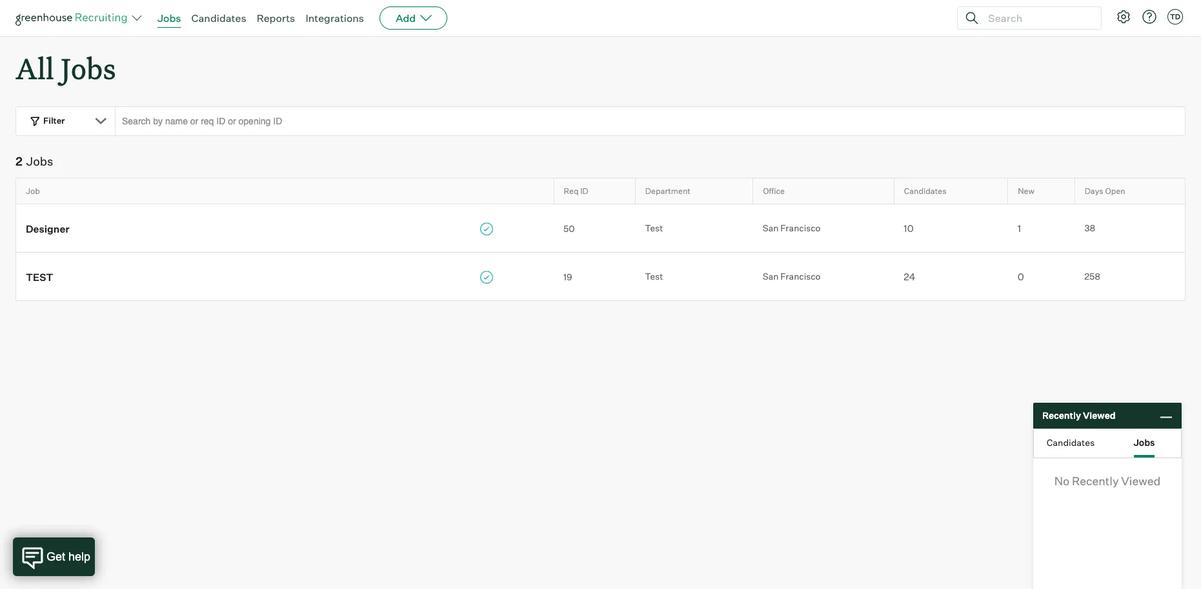 Task type: describe. For each thing, give the bounding box(es) containing it.
add
[[396, 12, 416, 25]]

tab list containing candidates
[[1034, 430, 1181, 458]]

designer
[[26, 223, 70, 235]]

reports link
[[257, 12, 295, 25]]

candidates link
[[191, 12, 246, 25]]

integrations
[[306, 12, 364, 25]]

id
[[580, 186, 588, 196]]

no
[[1054, 474, 1070, 489]]

department
[[645, 186, 691, 196]]

Search text field
[[985, 9, 1090, 27]]

job
[[26, 186, 40, 196]]

0
[[1018, 271, 1024, 284]]

add button
[[380, 6, 447, 30]]

td button
[[1168, 9, 1183, 25]]

san for 10
[[763, 223, 779, 234]]

1 vertical spatial recently
[[1072, 474, 1119, 489]]

jobs link
[[157, 12, 181, 25]]

san francisco for 10
[[763, 223, 821, 234]]

td
[[1170, 12, 1181, 21]]

jobs right 2
[[26, 154, 53, 169]]

24 link
[[894, 270, 1008, 284]]

req
[[564, 186, 579, 196]]

req id
[[564, 186, 588, 196]]

1 horizontal spatial viewed
[[1121, 474, 1161, 489]]

test
[[26, 272, 53, 284]]

new
[[1018, 186, 1035, 196]]



Task type: locate. For each thing, give the bounding box(es) containing it.
2 francisco from the top
[[781, 271, 821, 282]]

recently
[[1042, 411, 1081, 422], [1072, 474, 1119, 489]]

0 vertical spatial recently
[[1042, 411, 1081, 422]]

2 horizontal spatial candidates
[[1047, 437, 1095, 448]]

candidates up 10
[[904, 186, 947, 196]]

all jobs
[[15, 49, 116, 87]]

2 jobs
[[15, 154, 53, 169]]

50
[[563, 223, 575, 234]]

0 vertical spatial francisco
[[781, 223, 821, 234]]

1 vertical spatial san francisco
[[763, 271, 821, 282]]

1 francisco from the top
[[781, 223, 821, 234]]

1 vertical spatial francisco
[[781, 271, 821, 282]]

1 vertical spatial test
[[645, 271, 663, 282]]

candidates right the jobs link
[[191, 12, 246, 25]]

reports
[[257, 12, 295, 25]]

td button
[[1165, 6, 1186, 27]]

designer link
[[16, 221, 554, 236]]

0 vertical spatial viewed
[[1083, 411, 1116, 422]]

0 link
[[1008, 270, 1075, 284]]

1 test from the top
[[645, 223, 663, 234]]

francisco for 24
[[781, 271, 821, 282]]

tab list
[[1034, 430, 1181, 458]]

days
[[1085, 186, 1104, 196]]

0 vertical spatial san francisco
[[763, 223, 821, 234]]

Search by name or req ID or opening ID text field
[[115, 107, 1186, 136]]

1 vertical spatial candidates
[[904, 186, 947, 196]]

2
[[15, 154, 23, 169]]

0 vertical spatial test
[[645, 223, 663, 234]]

10
[[904, 223, 914, 235]]

10 link
[[894, 222, 1008, 235]]

0 horizontal spatial viewed
[[1083, 411, 1116, 422]]

19
[[563, 272, 572, 283]]

1 vertical spatial san
[[763, 271, 779, 282]]

0 vertical spatial san
[[763, 223, 779, 234]]

san for 24
[[763, 271, 779, 282]]

24
[[904, 271, 916, 284]]

1
[[1018, 223, 1021, 235]]

0 horizontal spatial candidates
[[191, 12, 246, 25]]

jobs left candidates link
[[157, 12, 181, 25]]

1 vertical spatial viewed
[[1121, 474, 1161, 489]]

258
[[1084, 271, 1100, 282]]

candidates
[[191, 12, 246, 25], [904, 186, 947, 196], [1047, 437, 1095, 448]]

1 horizontal spatial candidates
[[904, 186, 947, 196]]

francisco for 10
[[781, 223, 821, 234]]

test for 24
[[645, 271, 663, 282]]

san francisco for 24
[[763, 271, 821, 282]]

all
[[15, 49, 54, 87]]

jobs inside tab list
[[1134, 437, 1155, 448]]

test
[[645, 223, 663, 234], [645, 271, 663, 282]]

2 vertical spatial candidates
[[1047, 437, 1095, 448]]

1 link
[[1008, 222, 1075, 235]]

integrations link
[[306, 12, 364, 25]]

viewed
[[1083, 411, 1116, 422], [1121, 474, 1161, 489]]

jobs down greenhouse recruiting image
[[61, 49, 116, 87]]

greenhouse recruiting image
[[15, 10, 132, 26]]

test for 10
[[645, 223, 663, 234]]

days open
[[1085, 186, 1125, 196]]

1 san from the top
[[763, 223, 779, 234]]

jobs up no recently viewed at the right bottom of page
[[1134, 437, 1155, 448]]

open
[[1105, 186, 1125, 196]]

office
[[763, 186, 785, 196]]

candidates down recently viewed
[[1047, 437, 1095, 448]]

candidates inside tab list
[[1047, 437, 1095, 448]]

test link
[[16, 270, 554, 284]]

1 san francisco from the top
[[763, 223, 821, 234]]

san
[[763, 223, 779, 234], [763, 271, 779, 282]]

configure image
[[1116, 9, 1131, 25]]

no recently viewed
[[1054, 474, 1161, 489]]

san francisco
[[763, 223, 821, 234], [763, 271, 821, 282]]

2 san from the top
[[763, 271, 779, 282]]

francisco
[[781, 223, 821, 234], [781, 271, 821, 282]]

recently viewed
[[1042, 411, 1116, 422]]

2 test from the top
[[645, 271, 663, 282]]

2 san francisco from the top
[[763, 271, 821, 282]]

38
[[1084, 223, 1095, 234]]

filter
[[43, 116, 65, 126]]

jobs
[[157, 12, 181, 25], [61, 49, 116, 87], [26, 154, 53, 169], [1134, 437, 1155, 448]]

0 vertical spatial candidates
[[191, 12, 246, 25]]



Task type: vqa. For each thing, say whether or not it's contained in the screenshot.
Recently to the top
yes



